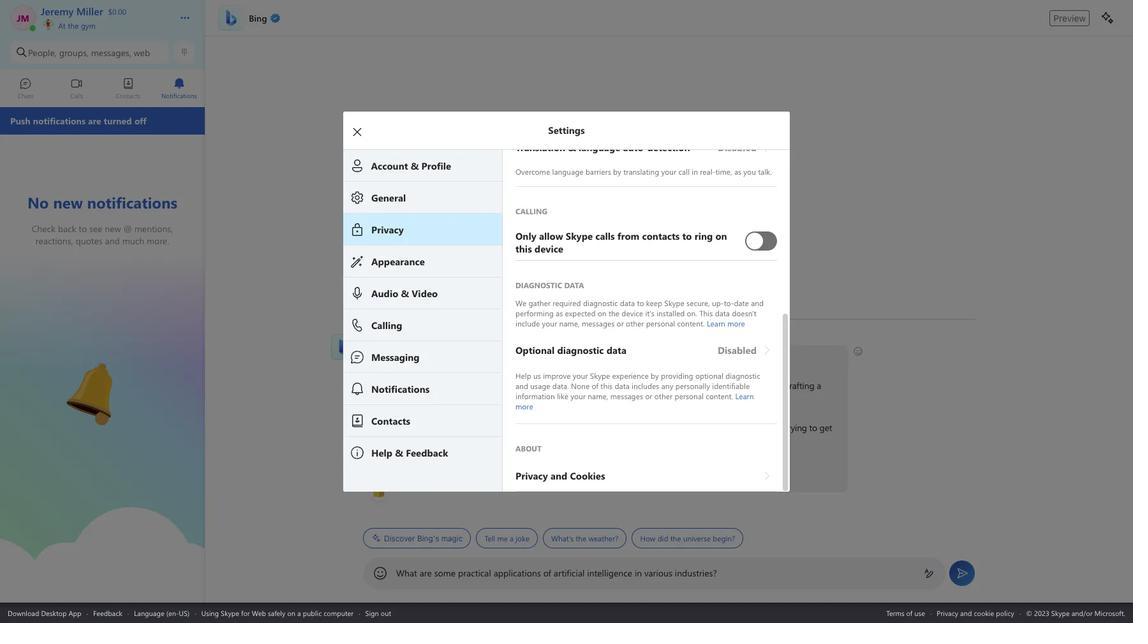 Task type: vqa. For each thing, say whether or not it's contained in the screenshot.
the left like
yes



Task type: describe. For each thing, give the bounding box(es) containing it.
name, inside we gather required diagnostic data to keep skype secure, up-to-date and performing as expected on the device it's installed on. this data doesn't include your name, messages or other personal content.
[[559, 318, 580, 328]]

Type a message text field
[[396, 567, 914, 579]]

joke
[[516, 533, 529, 544]]

we
[[516, 298, 526, 308]]

language (en-us) link
[[134, 608, 190, 618]]

any inside ask me any type of question, like finding vegan restaurants in cambridge, itinerary for your trip to europe or drafting a story for curious kids. in groups, remember to mention me with @bing. i'm an ai preview, so i'm still learning. sometimes i might say something weird. don't get mad at me, i'm just trying to get better! if you want to start over, type
[[400, 380, 414, 392]]

up-
[[712, 298, 724, 308]]

1 horizontal spatial you
[[494, 352, 508, 364]]

or inside ask me any type of question, like finding vegan restaurants in cambridge, itinerary for your trip to europe or drafting a story for curious kids. in groups, remember to mention me with @bing. i'm an ai preview, so i'm still learning. sometimes i might say something weird. don't get mad at me, i'm just trying to get better! if you want to start over, type
[[774, 380, 782, 392]]

computer
[[324, 608, 354, 618]]

to down usage at the left
[[536, 394, 544, 406]]

the right did
[[670, 533, 681, 544]]

sign
[[365, 608, 379, 618]]

messages,
[[91, 46, 131, 58]]

mention
[[547, 394, 579, 406]]

diagnostic inside we gather required diagnostic data to keep skype secure, up-to-date and performing as expected on the device it's installed on. this data doesn't include your name, messages or other personal content.
[[583, 298, 618, 308]]

device
[[622, 308, 643, 318]]

preview,
[[406, 422, 437, 434]]

0 horizontal spatial type
[[416, 380, 433, 392]]

applications
[[494, 567, 541, 579]]

the right at
[[68, 20, 79, 31]]

universe
[[683, 533, 711, 544]]

me down none
[[581, 394, 593, 406]]

messages inside the help us improve your skype experience by providing optional diagnostic and usage data. none of this data includes any personally identifiable information like your name, messages or other personal content.
[[610, 391, 643, 401]]

privacy and cookie policy
[[937, 608, 1014, 618]]

want inside ask me any type of question, like finding vegan restaurants in cambridge, itinerary for your trip to europe or drafting a story for curious kids. in groups, remember to mention me with @bing. i'm an ai preview, so i'm still learning. sometimes i might say something weird. don't get mad at me, i'm just trying to get better! if you want to start over, type
[[394, 464, 412, 476]]

use
[[914, 608, 925, 618]]

am
[[398, 334, 410, 344]]

web
[[134, 46, 150, 58]]

what's the weather? button
[[543, 528, 627, 549]]

0 vertical spatial this
[[389, 352, 402, 364]]

1 get from the left
[[694, 422, 707, 434]]

some
[[434, 567, 456, 579]]

on inside we gather required diagnostic data to keep skype secure, up-to-date and performing as expected on the device it's installed on. this data doesn't include your name, messages or other personal content.
[[598, 308, 607, 318]]

0 horizontal spatial skype
[[221, 608, 239, 618]]

experience
[[612, 370, 649, 381]]

discover bing's magic
[[384, 534, 463, 543]]

at
[[729, 422, 736, 434]]

in
[[454, 394, 461, 406]]

terms of use
[[886, 608, 925, 618]]

0 vertical spatial for
[[686, 380, 697, 392]]

a inside ask me any type of question, like finding vegan restaurants in cambridge, itinerary for your trip to europe or drafting a story for curious kids. in groups, remember to mention me with @bing. i'm an ai preview, so i'm still learning. sometimes i might say something weird. don't get mad at me, i'm just trying to get better! if you want to start over, type
[[817, 380, 821, 392]]

europe
[[744, 380, 771, 392]]

you inside ask me any type of question, like finding vegan restaurants in cambridge, itinerary for your trip to europe or drafting a story for curious kids. in groups, remember to mention me with @bing. i'm an ai preview, so i'm still learning. sometimes i might say something weird. don't get mad at me, i'm just trying to get better! if you want to start over, type
[[377, 464, 391, 476]]

the inside we gather required diagnostic data to keep skype secure, up-to-date and performing as expected on the device it's installed on. this data doesn't include your name, messages or other personal content.
[[609, 308, 620, 318]]

bing's
[[417, 534, 439, 543]]

any inside the help us improve your skype experience by providing optional diagnostic and usage data. none of this data includes any personally identifiable information like your name, messages or other personal content.
[[661, 381, 673, 391]]

diagnostic inside the help us improve your skype experience by providing optional diagnostic and usage data. none of this data includes any personally identifiable information like your name, messages or other personal content.
[[726, 370, 760, 381]]

report
[[684, 464, 708, 476]]

optional
[[695, 370, 723, 381]]

cambridge,
[[606, 380, 650, 392]]

an
[[384, 422, 393, 434]]

(openhands)
[[753, 463, 801, 475]]

how did the universe begin? button
[[632, 528, 744, 549]]

hey,
[[370, 352, 386, 364]]

still
[[464, 422, 477, 434]]

.
[[520, 464, 522, 476]]

other inside the help us improve your skype experience by providing optional diagnostic and usage data. none of this data includes any personally identifiable information like your name, messages or other personal content.
[[654, 391, 673, 401]]

at the gym
[[56, 20, 96, 31]]

to left give
[[586, 464, 594, 476]]

data inside the help us improve your skype experience by providing optional diagnostic and usage data. none of this data includes any personally identifiable information like your name, messages or other personal content.
[[615, 381, 630, 391]]

just inside ask me any type of question, like finding vegan restaurants in cambridge, itinerary for your trip to europe or drafting a story for curious kids. in groups, remember to mention me with @bing. i'm an ai preview, so i'm still learning. sometimes i might say something weird. don't get mad at me, i'm just trying to get better! if you want to start over, type
[[769, 422, 782, 434]]

learn more for name,
[[516, 391, 756, 411]]

information
[[516, 391, 555, 401]]

usage
[[530, 381, 550, 391]]

us
[[533, 370, 541, 381]]

to-
[[724, 298, 734, 308]]

like inside the help us improve your skype experience by providing optional diagnostic and usage data. none of this data includes any personally identifiable information like your name, messages or other personal content.
[[557, 391, 568, 401]]

2 horizontal spatial you
[[549, 464, 563, 476]]

what's
[[551, 533, 574, 544]]

date
[[734, 298, 749, 308]]

might
[[564, 422, 587, 434]]

learning.
[[479, 422, 512, 434]]

download desktop app
[[8, 608, 81, 618]]

expected
[[565, 308, 596, 318]]

so
[[439, 422, 448, 434]]

trip
[[719, 380, 732, 392]]

practical
[[458, 567, 491, 579]]

gather
[[529, 298, 551, 308]]

(smileeyes)
[[540, 351, 581, 363]]

content. inside we gather required diagnostic data to keep skype secure, up-to-date and performing as expected on the device it's installed on. this data doesn't include your name, messages or other personal content.
[[677, 318, 705, 328]]

what
[[396, 567, 417, 579]]

this
[[699, 308, 713, 318]]

what are some practical applications of artificial intelligence in various industries?
[[396, 567, 717, 579]]

personal inside the help us improve your skype experience by providing optional diagnostic and usage data. none of this data includes any personally identifiable information like your name, messages or other personal content.
[[675, 391, 704, 401]]

with
[[595, 394, 611, 406]]

help us improve your skype experience by providing optional diagnostic and usage data. none of this data includes any personally identifiable information like your name, messages or other personal content.
[[516, 370, 762, 401]]

restaurants
[[552, 380, 595, 392]]

to right trip
[[734, 380, 742, 392]]

can
[[455, 352, 468, 364]]

2 i'm from the left
[[450, 422, 462, 434]]

concern.
[[717, 464, 749, 476]]

2 vertical spatial for
[[241, 608, 250, 618]]

how inside button
[[640, 533, 656, 544]]

skype inside we gather required diagnostic data to keep skype secure, up-to-date and performing as expected on the device it's installed on. this data doesn't include your name, messages or other personal content.
[[664, 298, 684, 308]]

installed
[[657, 308, 685, 318]]

2 horizontal spatial and
[[960, 608, 972, 618]]

0 horizontal spatial i
[[471, 352, 473, 364]]

data left it's
[[620, 298, 635, 308]]

or inside we gather required diagnostic data to keep skype secure, up-to-date and performing as expected on the device it's installed on. this data doesn't include your name, messages or other personal content.
[[617, 318, 624, 328]]

sometimes
[[515, 422, 557, 434]]

and inside we gather required diagnostic data to keep skype secure, up-to-date and performing as expected on the device it's installed on. this data doesn't include your name, messages or other personal content.
[[751, 298, 764, 308]]

say
[[589, 422, 601, 434]]

download desktop app link
[[8, 608, 81, 618]]

providing
[[661, 370, 693, 381]]

to inside we gather required diagnostic data to keep skype secure, up-to-date and performing as expected on the device it's installed on. this data doesn't include your name, messages or other personal content.
[[637, 298, 644, 308]]

data right this
[[715, 308, 730, 318]]

preview
[[1054, 12, 1086, 23]]

did
[[658, 533, 668, 544]]

of inside the help us improve your skype experience by providing optional diagnostic and usage data. none of this data includes any personally identifiable information like your name, messages or other personal content.
[[592, 381, 598, 391]]

personally
[[675, 381, 710, 391]]

your inside we gather required diagnostic data to keep skype secure, up-to-date and performing as expected on the device it's installed on. this data doesn't include your name, messages or other personal content.
[[542, 318, 557, 328]]

1 vertical spatial type
[[465, 464, 481, 476]]

sign out link
[[365, 608, 391, 618]]

me right ask
[[386, 380, 398, 392]]

finding
[[498, 380, 525, 392]]

app
[[69, 608, 81, 618]]

using
[[201, 608, 219, 618]]

magic
[[441, 534, 463, 543]]

1 vertical spatial on
[[287, 608, 295, 618]]

policy
[[996, 608, 1014, 618]]

in inside ask me any type of question, like finding vegan restaurants in cambridge, itinerary for your trip to europe or drafting a story for curious kids. in groups, remember to mention me with @bing. i'm an ai preview, so i'm still learning. sometimes i might say something weird. don't get mad at me, i'm just trying to get better! if you want to start over, type
[[597, 380, 604, 392]]

story
[[370, 394, 389, 406]]

and inside the help us improve your skype experience by providing optional diagnostic and usage data. none of this data includes any personally identifiable information like your name, messages or other personal content.
[[516, 381, 528, 391]]

people, groups, messages, web
[[28, 46, 150, 58]]

2 get from the left
[[820, 422, 832, 434]]

and
[[524, 464, 540, 476]]

1 horizontal spatial in
[[635, 567, 642, 579]]



Task type: locate. For each thing, give the bounding box(es) containing it.
learn more for doesn't
[[707, 318, 745, 328]]

using skype for web safely on a public computer
[[201, 608, 354, 618]]

1 vertical spatial in
[[635, 567, 642, 579]]

better!
[[370, 436, 395, 448]]

1 horizontal spatial other
[[654, 391, 673, 401]]

0 horizontal spatial other
[[626, 318, 644, 328]]

vegan
[[527, 380, 550, 392]]

industries?
[[675, 567, 717, 579]]

begin?
[[713, 533, 735, 544]]

and up remember
[[516, 381, 528, 391]]

3 i'm from the left
[[755, 422, 766, 434]]

1 vertical spatial skype
[[590, 370, 610, 381]]

2 horizontal spatial or
[[774, 380, 782, 392]]

1 vertical spatial name,
[[588, 391, 608, 401]]

2 vertical spatial skype
[[221, 608, 239, 618]]

like inside ask me any type of question, like finding vegan restaurants in cambridge, itinerary for your trip to europe or drafting a story for curious kids. in groups, remember to mention me with @bing. i'm an ai preview, so i'm still learning. sometimes i might say something weird. don't get mad at me, i'm just trying to get better! if you want to start over, type
[[483, 380, 495, 392]]

0 vertical spatial more
[[727, 318, 745, 328]]

gym
[[81, 20, 96, 31]]

skype inside the help us improve your skype experience by providing optional diagnostic and usage data. none of this data includes any personally identifiable information like your name, messages or other personal content.
[[590, 370, 610, 381]]

2 horizontal spatial for
[[686, 380, 697, 392]]

learn for up-
[[707, 318, 725, 328]]

to left keep at the top right of page
[[637, 298, 644, 308]]

1 vertical spatial and
[[516, 381, 528, 391]]

curious
[[405, 394, 432, 406]]

tab list
[[0, 72, 205, 107]]

1 horizontal spatial want
[[565, 464, 584, 476]]

a inside button
[[510, 533, 514, 544]]

various
[[644, 567, 672, 579]]

of left use
[[906, 608, 913, 618]]

in up with
[[597, 380, 604, 392]]

learn more link down experience
[[516, 391, 756, 411]]

0 vertical spatial messages
[[582, 318, 615, 328]]

sign out
[[365, 608, 391, 618]]

1 horizontal spatial any
[[661, 381, 673, 391]]

how left did
[[640, 533, 656, 544]]

me inside button
[[497, 533, 508, 544]]

0 vertical spatial how
[[435, 352, 453, 364]]

to left start
[[415, 464, 423, 476]]

i left the might
[[559, 422, 562, 434]]

0 horizontal spatial you
[[377, 464, 391, 476]]

1 vertical spatial personal
[[675, 391, 704, 401]]

0 vertical spatial on
[[598, 308, 607, 318]]

0 vertical spatial i
[[471, 352, 473, 364]]

0 vertical spatial diagnostic
[[583, 298, 618, 308]]

terms
[[886, 608, 904, 618]]

2 horizontal spatial skype
[[664, 298, 684, 308]]

0 vertical spatial other
[[626, 318, 644, 328]]

intelligence
[[587, 567, 632, 579]]

other down by
[[654, 391, 673, 401]]

this up with
[[601, 381, 613, 391]]

none
[[571, 381, 590, 391]]

2 want from the left
[[565, 464, 584, 476]]

1 horizontal spatial on
[[598, 308, 607, 318]]

of left artificial
[[543, 567, 551, 579]]

you
[[494, 352, 508, 364], [377, 464, 391, 476], [549, 464, 563, 476]]

terms of use link
[[886, 608, 925, 618]]

1 vertical spatial just
[[668, 464, 682, 476]]

more down the date
[[727, 318, 745, 328]]

bell
[[64, 359, 80, 372]]

1 vertical spatial messages
[[610, 391, 643, 401]]

this left 'is'
[[389, 352, 402, 364]]

or inside the help us improve your skype experience by providing optional diagnostic and usage data. none of this data includes any personally identifiable information like your name, messages or other personal content.
[[645, 391, 652, 401]]

groups, inside ask me any type of question, like finding vegan restaurants in cambridge, itinerary for your trip to europe or drafting a story for curious kids. in groups, remember to mention me with @bing. i'm an ai preview, so i'm still learning. sometimes i might say something weird. don't get mad at me, i'm just trying to get better! if you want to start over, type
[[463, 394, 492, 406]]

me right give
[[615, 464, 627, 476]]

more down finding
[[516, 401, 533, 411]]

learn more down to-
[[707, 318, 745, 328]]

a right drafting
[[817, 380, 821, 392]]

bing
[[413, 352, 430, 364]]

0 horizontal spatial any
[[400, 380, 414, 392]]

ask
[[370, 380, 384, 392]]

learn for diagnostic
[[735, 391, 754, 401]]

this inside the help us improve your skype experience by providing optional diagnostic and usage data. none of this data includes any personally identifiable information like your name, messages or other personal content.
[[601, 381, 613, 391]]

a left joke
[[510, 533, 514, 544]]

for right story
[[391, 394, 402, 406]]

personal down keep at the top right of page
[[646, 318, 675, 328]]

1 horizontal spatial for
[[391, 394, 402, 406]]

of right none
[[592, 381, 598, 391]]

the right what's
[[576, 533, 586, 544]]

people, groups, messages, web button
[[10, 41, 169, 64]]

1 horizontal spatial just
[[769, 422, 782, 434]]

in left various
[[635, 567, 642, 579]]

name, left @bing.
[[588, 391, 608, 401]]

artificial
[[554, 567, 585, 579]]

and left cookie
[[960, 608, 972, 618]]

include
[[516, 318, 540, 328]]

want
[[394, 464, 412, 476], [565, 464, 584, 476]]

i inside ask me any type of question, like finding vegan restaurants in cambridge, itinerary for your trip to europe or drafting a story for curious kids. in groups, remember to mention me with @bing. i'm an ai preview, so i'm still learning. sometimes i might say something weird. don't get mad at me, i'm just trying to get better! if you want to start over, type
[[559, 422, 562, 434]]

cookie
[[974, 608, 994, 618]]

data.
[[552, 381, 569, 391]]

the left device
[[609, 308, 620, 318]]

1 horizontal spatial how
[[640, 533, 656, 544]]

0 horizontal spatial like
[[483, 380, 495, 392]]

other inside we gather required diagnostic data to keep skype secure, up-to-date and performing as expected on the device it's installed on. this data doesn't include your name, messages or other personal content.
[[626, 318, 644, 328]]

includes
[[632, 381, 659, 391]]

feedback
[[93, 608, 122, 618]]

!
[[430, 352, 433, 364]]

1 horizontal spatial and
[[751, 298, 764, 308]]

type up curious
[[416, 380, 433, 392]]

language (en-us)
[[134, 608, 190, 618]]

0 horizontal spatial and
[[516, 381, 528, 391]]

0 horizontal spatial learn
[[707, 318, 725, 328]]

skype right 'using'
[[221, 608, 239, 618]]

today?
[[511, 352, 536, 364]]

1 want from the left
[[394, 464, 412, 476]]

1 horizontal spatial learn
[[735, 391, 754, 401]]

how right !
[[435, 352, 453, 364]]

diagnostic right optional
[[726, 370, 760, 381]]

a left public
[[297, 608, 301, 618]]

0 vertical spatial just
[[769, 422, 782, 434]]

out
[[381, 608, 391, 618]]

0 horizontal spatial in
[[597, 380, 604, 392]]

or left it's
[[617, 318, 624, 328]]

0 horizontal spatial want
[[394, 464, 412, 476]]

privacy and cookie policy link
[[937, 608, 1014, 618]]

of up 'kids.'
[[435, 380, 443, 392]]

1 horizontal spatial i'm
[[450, 422, 462, 434]]

for left web in the left bottom of the page
[[241, 608, 250, 618]]

skype right keep at the top right of page
[[664, 298, 684, 308]]

1 vertical spatial other
[[654, 391, 673, 401]]

language
[[134, 608, 164, 618]]

0 horizontal spatial more
[[516, 401, 533, 411]]

trying
[[784, 422, 807, 434]]

to right trying on the right of page
[[809, 422, 817, 434]]

tell me a joke
[[484, 533, 529, 544]]

download
[[8, 608, 39, 618]]

content. down secure,
[[677, 318, 705, 328]]

1 horizontal spatial groups,
[[463, 394, 492, 406]]

1 vertical spatial groups,
[[463, 394, 492, 406]]

groups, down at the gym
[[59, 46, 89, 58]]

if
[[542, 464, 547, 476]]

data
[[620, 298, 635, 308], [715, 308, 730, 318], [615, 381, 630, 391]]

1 horizontal spatial get
[[820, 422, 832, 434]]

a right the "report"
[[710, 464, 715, 476]]

secure,
[[687, 298, 710, 308]]

0 horizontal spatial content.
[[677, 318, 705, 328]]

just left trying on the right of page
[[769, 422, 782, 434]]

0 horizontal spatial just
[[668, 464, 682, 476]]

1 vertical spatial more
[[516, 401, 533, 411]]

learn right trip
[[735, 391, 754, 401]]

1 vertical spatial learn
[[735, 391, 754, 401]]

0 vertical spatial groups,
[[59, 46, 89, 58]]

i'm right the me, at the bottom
[[755, 422, 766, 434]]

i'm
[[370, 422, 382, 434], [450, 422, 462, 434], [755, 422, 766, 434]]

or
[[617, 318, 624, 328], [774, 380, 782, 392], [645, 391, 652, 401]]

1 vertical spatial content.
[[706, 391, 733, 401]]

we gather required diagnostic data to keep skype secure, up-to-date and performing as expected on the device it's installed on. this data doesn't include your name, messages or other personal content.
[[516, 298, 766, 328]]

remember
[[494, 394, 534, 406]]

i'm left an
[[370, 422, 382, 434]]

type right over,
[[465, 464, 481, 476]]

0 vertical spatial name,
[[559, 318, 580, 328]]

0 horizontal spatial groups,
[[59, 46, 89, 58]]

1 vertical spatial how
[[640, 533, 656, 544]]

1 horizontal spatial diagnostic
[[726, 370, 760, 381]]

question,
[[445, 380, 480, 392]]

just
[[769, 422, 782, 434], [668, 464, 682, 476]]

i right can
[[471, 352, 473, 364]]

by
[[651, 370, 659, 381]]

public
[[303, 608, 322, 618]]

content. inside the help us improve your skype experience by providing optional diagnostic and usage data. none of this data includes any personally identifiable information like your name, messages or other personal content.
[[706, 391, 733, 401]]

content. down optional
[[706, 391, 733, 401]]

0 vertical spatial skype
[[664, 298, 684, 308]]

on.
[[687, 308, 697, 318]]

0 horizontal spatial name,
[[559, 318, 580, 328]]

want left give
[[565, 464, 584, 476]]

and right the date
[[751, 298, 764, 308]]

1 horizontal spatial i
[[559, 422, 562, 434]]

groups, inside button
[[59, 46, 89, 58]]

2 vertical spatial and
[[960, 608, 972, 618]]

1 horizontal spatial type
[[465, 464, 481, 476]]

kids.
[[435, 394, 451, 406]]

0 vertical spatial learn more link
[[707, 318, 745, 328]]

learn down 'up-' at the top of the page
[[707, 318, 725, 328]]

help
[[516, 370, 531, 381]]

get left mad
[[694, 422, 707, 434]]

0 vertical spatial content.
[[677, 318, 705, 328]]

personal
[[646, 318, 675, 328], [675, 391, 704, 401]]

0 vertical spatial type
[[416, 380, 433, 392]]

personal down the providing
[[675, 391, 704, 401]]

0 vertical spatial and
[[751, 298, 764, 308]]

1 horizontal spatial like
[[557, 391, 568, 401]]

any right by
[[661, 381, 673, 391]]

like left finding
[[483, 380, 495, 392]]

improve
[[543, 370, 571, 381]]

of inside ask me any type of question, like finding vegan restaurants in cambridge, itinerary for your trip to europe or drafting a story for curious kids. in groups, remember to mention me with @bing. i'm an ai preview, so i'm still learning. sometimes i might say something weird. don't get mad at me, i'm just trying to get better! if you want to start over, type
[[435, 380, 443, 392]]

1 horizontal spatial more
[[727, 318, 745, 328]]

1 horizontal spatial content.
[[706, 391, 733, 401]]

drafting
[[784, 380, 814, 392]]

at the gym button
[[41, 18, 167, 31]]

desktop
[[41, 608, 67, 618]]

0 vertical spatial learn more
[[707, 318, 745, 328]]

how did the universe begin?
[[640, 533, 735, 544]]

your inside ask me any type of question, like finding vegan restaurants in cambridge, itinerary for your trip to europe or drafting a story for curious kids. in groups, remember to mention me with @bing. i'm an ai preview, so i'm still learning. sometimes i might say something weird. don't get mad at me, i'm just trying to get better! if you want to start over, type
[[699, 380, 716, 392]]

0 horizontal spatial on
[[287, 608, 295, 618]]

0 horizontal spatial for
[[241, 608, 250, 618]]

personal inside we gather required diagnostic data to keep skype secure, up-to-date and performing as expected on the device it's installed on. this data doesn't include your name, messages or other personal content.
[[646, 318, 675, 328]]

0 vertical spatial learn
[[707, 318, 725, 328]]

1 i'm from the left
[[370, 422, 382, 434]]

skype right none
[[590, 370, 610, 381]]

for
[[686, 380, 697, 392], [391, 394, 402, 406], [241, 608, 250, 618]]

on right expected
[[598, 308, 607, 318]]

for right itinerary
[[686, 380, 697, 392]]

help
[[475, 352, 492, 364]]

messages left device
[[582, 318, 615, 328]]

web
[[252, 608, 266, 618]]

more for to-
[[727, 318, 745, 328]]

or right europe
[[774, 380, 782, 392]]

learn more link for name,
[[516, 391, 756, 411]]

if
[[370, 464, 375, 476]]

learn more down experience
[[516, 391, 756, 411]]

learn
[[707, 318, 725, 328], [735, 391, 754, 401]]

2 horizontal spatial i'm
[[755, 422, 766, 434]]

0 horizontal spatial how
[[435, 352, 453, 364]]

privacy dialog
[[343, 0, 809, 492]]

1 vertical spatial learn more
[[516, 391, 756, 411]]

diagnostic left device
[[583, 298, 618, 308]]

something
[[603, 422, 644, 434]]

performing
[[516, 308, 554, 318]]

hey, this is bing ! how can i help you today?
[[370, 352, 538, 364]]

0 horizontal spatial i'm
[[370, 422, 382, 434]]

1 vertical spatial for
[[391, 394, 402, 406]]

1 horizontal spatial or
[[645, 391, 652, 401]]

1 vertical spatial this
[[601, 381, 613, 391]]

me,
[[738, 422, 752, 434]]

me right tell
[[497, 533, 508, 544]]

on
[[598, 308, 607, 318], [287, 608, 295, 618]]

name, inside the help us improve your skype experience by providing optional diagnostic and usage data. none of this data includes any personally identifiable information like your name, messages or other personal content.
[[588, 391, 608, 401]]

i'm right so
[[450, 422, 462, 434]]

us)
[[179, 608, 190, 618]]

0 vertical spatial in
[[597, 380, 604, 392]]

Only allow Skype calls from contacts to ring on this device checkbox
[[745, 226, 777, 256]]

messages down experience
[[610, 391, 643, 401]]

required
[[553, 298, 581, 308]]

other left it's
[[626, 318, 644, 328]]

1 horizontal spatial skype
[[590, 370, 610, 381]]

privacy
[[937, 608, 958, 618]]

@bing.
[[614, 394, 641, 406]]

1 vertical spatial i
[[559, 422, 562, 434]]

1 horizontal spatial this
[[601, 381, 613, 391]]

0 horizontal spatial diagnostic
[[583, 298, 618, 308]]

0 horizontal spatial this
[[389, 352, 402, 364]]

0 vertical spatial personal
[[646, 318, 675, 328]]

0 horizontal spatial or
[[617, 318, 624, 328]]

weird.
[[647, 422, 669, 434]]

0 horizontal spatial get
[[694, 422, 707, 434]]

groups,
[[59, 46, 89, 58], [463, 394, 492, 406]]

or down by
[[645, 391, 652, 401]]

1 vertical spatial diagnostic
[[726, 370, 760, 381]]

discover
[[384, 534, 415, 543]]

groups, right in at the bottom left of the page
[[463, 394, 492, 406]]

get right trying on the right of page
[[820, 422, 832, 434]]

a
[[817, 380, 821, 392], [710, 464, 715, 476], [510, 533, 514, 544], [297, 608, 301, 618]]

on right 'safely'
[[287, 608, 295, 618]]

learn more link down to-
[[707, 318, 745, 328]]

like left none
[[557, 391, 568, 401]]

data up @bing.
[[615, 381, 630, 391]]

learn more link
[[707, 318, 745, 328], [516, 391, 756, 411]]

keep
[[646, 298, 662, 308]]

any up curious
[[400, 380, 414, 392]]

weather?
[[588, 533, 619, 544]]

want left start
[[394, 464, 412, 476]]

messages inside we gather required diagnostic data to keep skype secure, up-to-date and performing as expected on the device it's installed on. this data doesn't include your name, messages or other personal content.
[[582, 318, 615, 328]]

give
[[597, 464, 612, 476]]

just left the "report"
[[668, 464, 682, 476]]

itinerary
[[653, 380, 684, 392]]

1 vertical spatial learn more link
[[516, 391, 756, 411]]

1 horizontal spatial name,
[[588, 391, 608, 401]]

more for and
[[516, 401, 533, 411]]

learn more link for doesn't
[[707, 318, 745, 328]]

using skype for web safely on a public computer link
[[201, 608, 354, 618]]

name, down the required
[[559, 318, 580, 328]]



